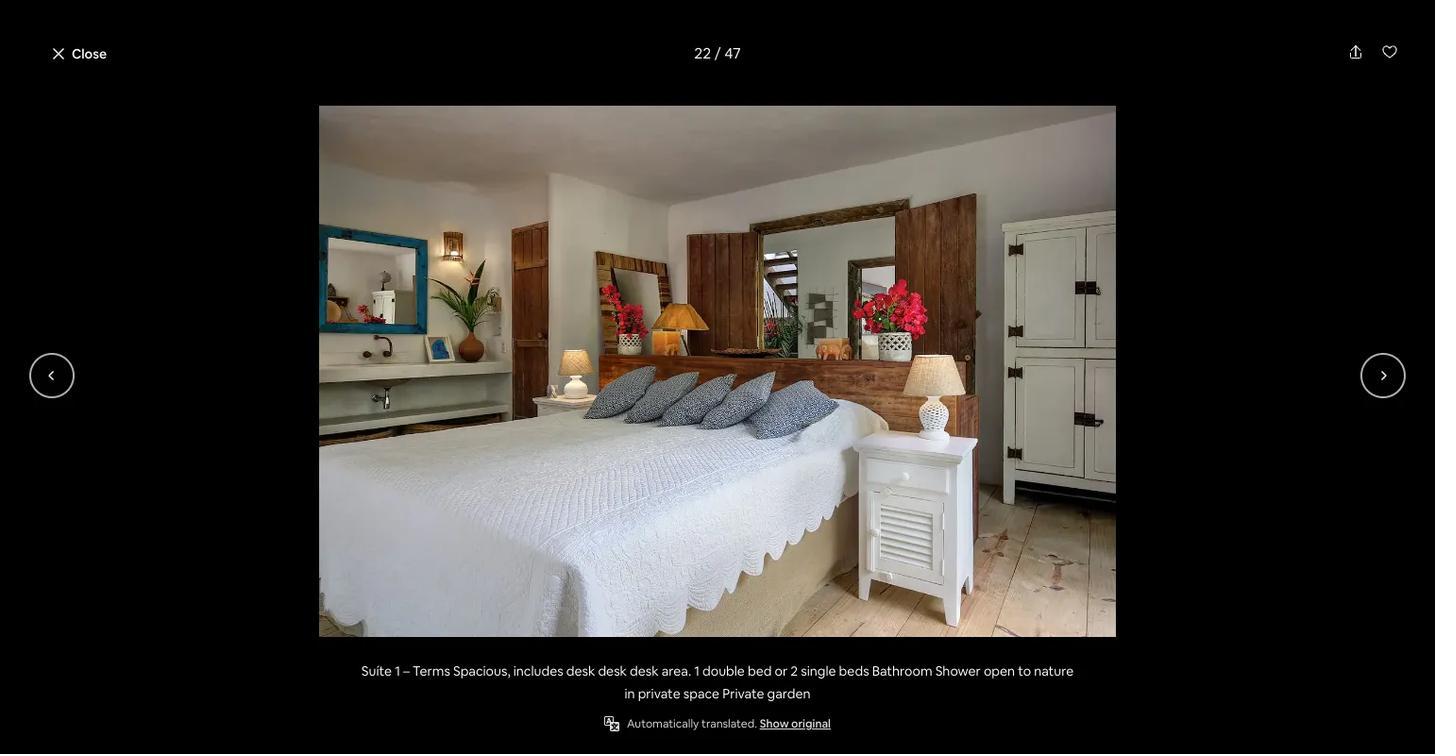 Task type: describe. For each thing, give the bounding box(es) containing it.
4.86 ·
[[1112, 633, 1145, 650]]

in
[[625, 686, 635, 703]]

host
[[268, 732, 295, 749]]

translated.
[[702, 717, 757, 732]]

start your search button
[[569, 15, 852, 60]]

suíte 3 – térreo
parede de pau a pique, técnica tradicional de trancoso.
decorada com almofadas de kilim e abajures feitos por artesãos locais.
1 cama de casal ou 2 camas de solteiro
banheiro
jardim privado image
[[182, 179, 711, 572]]

show original button
[[760, 717, 831, 732]]

baths
[[445, 633, 484, 653]]

nature
[[1034, 663, 1074, 680]]

22
[[694, 43, 711, 63]]

photos
[[1158, 524, 1202, 541]]

your
[[627, 29, 655, 46]]

search
[[657, 29, 699, 46]]

private
[[638, 686, 681, 703]]

suíte 1 – terms spacious, includes desk desk desk area. 1 double bed or 2 single beds bathroom shower open to nature in private space private garden
[[361, 663, 1074, 703]]

the
[[242, 732, 265, 749]]

bahia, brazil button
[[320, 134, 393, 157]]

bahia,
[[320, 137, 357, 154]]

entire home hosted by alexandra 9 bedrooms · 19 beds · 7.5 baths
[[182, 601, 505, 653]]

1 desk from the left
[[566, 663, 595, 680]]

-
[[393, 96, 402, 128]]

9
[[266, 633, 275, 653]]

0 horizontal spatial and
[[517, 96, 560, 128]]

automatically
[[627, 717, 699, 732]]

suíte
[[361, 663, 392, 680]]

apsaras
[[216, 96, 309, 128]]

sala ao ar livre. espaço perfeito para jogos ou simplesmente para jogar conversa fora. os painéis de apsaras sobre o sofá, os tapetes e as almofadas coloridas de kilim dão o toque final neste ambiente tão vibrante quanto confortável. image
[[983, 383, 1239, 572]]

22 / 47
[[694, 43, 741, 63]]

–
[[403, 663, 410, 680]]

3 desk from the left
[[630, 663, 659, 680]]

bathroom
[[872, 663, 933, 680]]

this
[[383, 732, 405, 749]]

bahia, brazil
[[320, 137, 393, 154]]

beds inside entire home hosted by alexandra 9 bedrooms · 19 beds · 7.5 baths
[[378, 633, 413, 653]]

automatically translated. show original
[[627, 717, 831, 732]]

19
[[360, 633, 375, 653]]

$18,125 $14,784 monthly before taxes
[[910, 625, 1059, 670]]

0 horizontal spatial to
[[636, 96, 661, 128]]

bed
[[748, 663, 772, 680]]

dryer,
[[638, 732, 673, 749]]

show all photos
[[1104, 524, 1202, 541]]

1 vertical spatial and
[[676, 732, 699, 749]]

hosted
[[304, 601, 373, 627]]

area.
[[662, 663, 691, 680]]

monthly
[[910, 653, 960, 670]]

/
[[715, 43, 721, 63]]

long
[[465, 732, 491, 749]]

casa de veraneio em um meio a um jardim tropical a 15 minutos de caminhada do centro histórico (quadrado) e das praias. oferece acomodações, serviços, amenidades e conforto em ambientes amplos e bem decorados em um condomínio seguro e bem cuidado. image
[[718, 179, 975, 376]]

3 · from the left
[[1142, 633, 1145, 650]]

stays—kitchen,
[[494, 732, 587, 749]]

taxes
[[1006, 653, 1039, 670]]

brazil
[[360, 137, 393, 154]]

private
[[723, 686, 764, 703]]



Task type: locate. For each thing, give the bounding box(es) containing it.
$18,125
[[910, 625, 980, 652]]

· left 7.5
[[416, 633, 420, 653]]

space
[[683, 686, 720, 703]]

all
[[1141, 524, 1155, 541]]

·
[[353, 633, 357, 653], [416, 633, 420, 653], [1142, 633, 1145, 650]]

for
[[444, 732, 462, 749]]

1 horizontal spatial ·
[[416, 633, 420, 653]]

to
[[636, 96, 661, 128], [1018, 663, 1031, 680]]

start
[[593, 29, 624, 46]]

1 horizontal spatial to
[[1018, 663, 1031, 680]]

2 desk from the left
[[598, 663, 627, 680]]

show left all
[[1104, 524, 1138, 541]]

and
[[517, 96, 560, 128], [676, 732, 699, 749]]

2 horizontal spatial ·
[[1142, 633, 1145, 650]]

equipped
[[322, 732, 381, 749]]

1 · from the left
[[353, 633, 357, 653]]

1 horizontal spatial beds
[[839, 663, 869, 680]]

2 1 from the left
[[694, 663, 700, 680]]

and left close
[[517, 96, 560, 128]]

has
[[298, 732, 319, 749]]

0 horizontal spatial 1
[[395, 663, 400, 680]]

spacious
[[408, 96, 511, 128]]

· left 19
[[353, 633, 357, 653]]

spacious,
[[453, 663, 511, 680]]

beds
[[378, 633, 413, 653], [839, 663, 869, 680]]

a casa das apsaras é espaçosa, decorada com charme rústico. um espaço único e completo para ser desfrutado por toda a família e por muitos amigos. durante a sua estadia, a casa é toda sua.

saia de férias e
sinta-se em casa na
casa das apsaras image
[[718, 383, 975, 572]]

before
[[962, 653, 1003, 670]]

home
[[243, 601, 300, 627]]

to right open
[[1018, 663, 1031, 680]]

4.86
[[1112, 633, 1139, 650]]

2
[[791, 663, 798, 680]]

apsaras house - spacious and close to quadrado
[[216, 96, 783, 128]]

shower
[[935, 663, 981, 680]]

desk
[[566, 663, 595, 680], [598, 663, 627, 680], [630, 663, 659, 680]]

0 vertical spatial beds
[[378, 633, 413, 653]]

1 left – at the bottom left of the page
[[395, 663, 400, 680]]

by alexandra
[[377, 601, 505, 627]]

0 vertical spatial to
[[636, 96, 661, 128]]

0 vertical spatial and
[[517, 96, 560, 128]]

and left 'ac'
[[676, 732, 699, 749]]

$14,784
[[985, 625, 1059, 652]]

to right close
[[636, 96, 661, 128]]

entire
[[182, 601, 239, 627]]

or
[[775, 663, 788, 680]]

0 horizontal spatial ·
[[353, 633, 357, 653]]

included.
[[723, 732, 778, 749]]

show all photos button
[[1067, 517, 1217, 549]]

2 · from the left
[[416, 633, 420, 653]]

close
[[565, 96, 630, 128]]

beds inside suíte 1 – terms spacious, includes desk desk desk area. 1 double bed or 2 single beds bathroom shower open to nature in private space private garden
[[839, 663, 869, 680]]

terms
[[413, 663, 450, 680]]

Start your search search field
[[569, 15, 852, 60]]

garden
[[767, 686, 811, 703]]

0 horizontal spatial desk
[[566, 663, 595, 680]]

beds right 19
[[378, 633, 413, 653]]

1
[[395, 663, 400, 680], [694, 663, 700, 680]]

0 horizontal spatial show
[[760, 717, 789, 732]]

quadrado
[[666, 96, 783, 128]]

ac
[[702, 732, 720, 749]]

1 right area. at the bottom left of the page
[[694, 663, 700, 680]]

suíte 1 – terms
spacious, includes desk desk desk area.
1 double bed or
2 single beds
bathroom
shower open to nature in private space private
garden image
[[361, 0, 707, 183], [361, 0, 707, 183], [714, 0, 1061, 183], [714, 0, 1061, 183], [91, 106, 1345, 637], [91, 106, 1345, 637], [361, 190, 1061, 659], [361, 190, 1061, 659]]

suíte 2 - thermal
decorated as objects traced by africa and bali.
1 double bed or
2 single beds
1 double sofa bed
shower open to nature in private space private
garden image
[[361, 667, 707, 754], [361, 667, 707, 754], [714, 667, 1061, 754], [714, 667, 1061, 754]]

1 horizontal spatial desk
[[598, 663, 627, 680]]

washer,
[[590, 732, 636, 749]]

dialog
[[0, 0, 1435, 754]]

show up the included.
[[760, 717, 789, 732]]

learn more about the host, alexandra. image
[[746, 602, 799, 655], [746, 602, 799, 655]]

7.5
[[423, 633, 441, 653]]

start your search
[[593, 29, 699, 46]]

show inside show all photos button
[[1104, 524, 1138, 541]]

1 1 from the left
[[395, 663, 400, 680]]

place
[[408, 732, 441, 749]]

1 horizontal spatial 1
[[694, 663, 700, 680]]

2 horizontal spatial desk
[[630, 663, 659, 680]]

1 vertical spatial beds
[[839, 663, 869, 680]]

single
[[801, 663, 836, 680]]

47
[[724, 43, 741, 63]]

the host has equipped this place for long stays—kitchen, washer, dryer, and ac included.
[[242, 732, 778, 749]]

1 vertical spatial to
[[1018, 663, 1031, 680]]

0 vertical spatial show
[[1104, 524, 1138, 541]]

double
[[703, 663, 745, 680]]

to inside suíte 1 – terms spacious, includes desk desk desk area. 1 double bed or 2 single beds bathroom shower open to nature in private space private garden
[[1018, 663, 1031, 680]]

open
[[984, 663, 1015, 680]]

1 horizontal spatial and
[[676, 732, 699, 749]]

beds right single
[[839, 663, 869, 680]]

original
[[791, 717, 831, 732]]

· right 4.86
[[1142, 633, 1145, 650]]

show
[[1104, 524, 1138, 541], [760, 717, 789, 732]]

house
[[315, 96, 388, 128]]

0 horizontal spatial beds
[[378, 633, 413, 653]]

vista do amplo jardim com área de estar ao ar livre. à esquerda, a piscina. image
[[983, 179, 1239, 376]]

includes
[[513, 663, 563, 680]]

1 horizontal spatial show
[[1104, 524, 1138, 541]]

1 vertical spatial show
[[760, 717, 789, 732]]

bedrooms
[[278, 633, 350, 653]]



Task type: vqa. For each thing, say whether or not it's contained in the screenshot.
"(" inside The Chanting Meditation With A Japanese Monk 'group'
no



